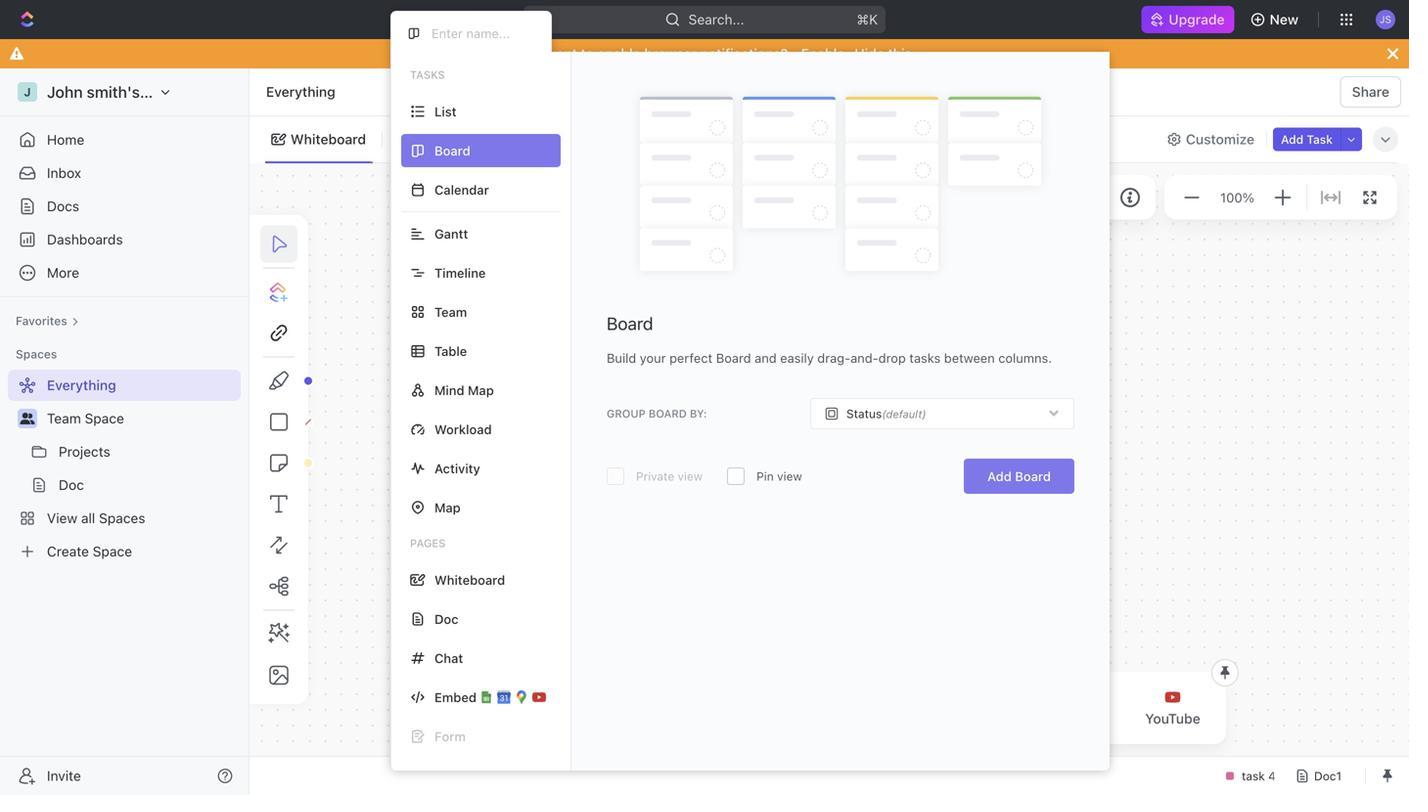 Task type: vqa. For each thing, say whether or not it's contained in the screenshot.
the bottom Whiteboard
yes



Task type: locate. For each thing, give the bounding box(es) containing it.
team space link
[[47, 403, 237, 435]]

user group image
[[20, 413, 35, 425]]

team inside 'sidebar' navigation
[[47, 411, 81, 427]]

100% button
[[1217, 186, 1259, 209]]

1 vertical spatial whiteboard
[[435, 573, 505, 588]]

map right mind
[[468, 383, 494, 398]]

hide
[[855, 46, 885, 62]]

0 horizontal spatial map
[[435, 501, 461, 515]]

timeline
[[435, 266, 486, 280]]

to
[[581, 46, 594, 62]]

add inside button
[[1281, 133, 1304, 146]]

add for add task
[[1281, 133, 1304, 146]]

activity
[[435, 461, 480, 476]]

task
[[1307, 133, 1333, 146]]

0 vertical spatial add
[[1281, 133, 1304, 146]]

view button
[[391, 126, 454, 153]]

add for add board
[[988, 469, 1012, 484]]

view right pin
[[777, 470, 802, 484]]

0 vertical spatial team
[[435, 305, 467, 320]]

whiteboard link
[[287, 126, 366, 153]]

tasks
[[910, 351, 941, 366]]

status (default)
[[847, 407, 927, 421]]

team for team
[[435, 305, 467, 320]]

share
[[1352, 84, 1390, 100]]

doc
[[435, 612, 459, 627]]

tasks
[[410, 69, 445, 81]]

group
[[607, 408, 646, 421]]

enable
[[598, 46, 641, 62]]

team space
[[47, 411, 124, 427]]

do you want to enable browser notifications? enable hide this
[[497, 46, 912, 62]]

you
[[519, 46, 542, 62]]

1 vertical spatial team
[[47, 411, 81, 427]]

embed
[[435, 691, 477, 705]]

customize button
[[1161, 126, 1261, 153]]

board
[[607, 313, 653, 334], [716, 351, 751, 366], [1015, 469, 1051, 484]]

share button
[[1341, 76, 1402, 108]]

map down activity
[[435, 501, 461, 515]]

1 vertical spatial add
[[988, 469, 1012, 484]]

team right the 'user group' image
[[47, 411, 81, 427]]

view button
[[391, 116, 454, 162]]

1 horizontal spatial add
[[1281, 133, 1304, 146]]

view
[[678, 470, 703, 484], [777, 470, 802, 484]]

add task button
[[1273, 128, 1341, 151]]

pages
[[410, 537, 446, 550]]

2 view from the left
[[777, 470, 802, 484]]

home link
[[8, 124, 241, 156]]

browser
[[644, 46, 697, 62]]

drop
[[879, 351, 906, 366]]

0 vertical spatial board
[[607, 313, 653, 334]]

0 horizontal spatial team
[[47, 411, 81, 427]]

whiteboard up doc
[[435, 573, 505, 588]]

team up table on the left of the page
[[435, 305, 467, 320]]

2 vertical spatial board
[[1015, 469, 1051, 484]]

1 horizontal spatial view
[[777, 470, 802, 484]]

dashboards
[[47, 231, 123, 248]]

search...
[[689, 11, 744, 27]]

whiteboard down everything link
[[291, 131, 366, 147]]

0 horizontal spatial add
[[988, 469, 1012, 484]]

0 vertical spatial map
[[468, 383, 494, 398]]

view for private view
[[678, 470, 703, 484]]

0 vertical spatial whiteboard
[[291, 131, 366, 147]]

Enter name... field
[[430, 25, 535, 42]]

add board
[[988, 469, 1051, 484]]

1 view from the left
[[678, 470, 703, 484]]

inbox link
[[8, 158, 241, 189]]

new
[[1270, 11, 1299, 27]]

2 horizontal spatial board
[[1015, 469, 1051, 484]]

map
[[468, 383, 494, 398], [435, 501, 461, 515]]

0 horizontal spatial view
[[678, 470, 703, 484]]

1 horizontal spatial team
[[435, 305, 467, 320]]

whiteboard
[[291, 131, 366, 147], [435, 573, 505, 588]]

spaces
[[16, 347, 57, 361]]

1 vertical spatial board
[[716, 351, 751, 366]]

view right private in the bottom left of the page
[[678, 470, 703, 484]]

board
[[649, 408, 687, 421]]

calendar
[[435, 183, 489, 197]]

team
[[435, 305, 467, 320], [47, 411, 81, 427]]

docs link
[[8, 191, 241, 222]]

0 horizontal spatial whiteboard
[[291, 131, 366, 147]]

pin
[[757, 470, 774, 484]]

workload
[[435, 422, 492, 437]]

easily
[[780, 351, 814, 366]]

form
[[435, 730, 466, 744]]

100%
[[1221, 190, 1255, 205]]

by:
[[690, 408, 707, 421]]

youtube
[[1145, 711, 1201, 727]]

0 horizontal spatial board
[[607, 313, 653, 334]]

1 horizontal spatial board
[[716, 351, 751, 366]]

add
[[1281, 133, 1304, 146], [988, 469, 1012, 484]]



Task type: describe. For each thing, give the bounding box(es) containing it.
want
[[546, 46, 577, 62]]

1 horizontal spatial whiteboard
[[435, 573, 505, 588]]

1 vertical spatial map
[[435, 501, 461, 515]]

(default)
[[882, 408, 927, 421]]

youtube button
[[1130, 678, 1216, 739]]

group board by:
[[607, 408, 707, 421]]

and-
[[851, 351, 879, 366]]

private view
[[636, 470, 703, 484]]

home
[[47, 132, 84, 148]]

upgrade
[[1169, 11, 1225, 27]]

chat
[[435, 651, 463, 666]]

dashboards link
[[8, 224, 241, 255]]

sidebar navigation
[[0, 69, 250, 796]]

new button
[[1243, 4, 1311, 35]]

notifications?
[[700, 46, 788, 62]]

1 horizontal spatial map
[[468, 383, 494, 398]]

add task
[[1281, 133, 1333, 146]]

pin view
[[757, 470, 802, 484]]

everything link
[[261, 80, 340, 104]]

your
[[640, 351, 666, 366]]

everything
[[266, 84, 336, 100]]

mind
[[435, 383, 464, 398]]

list
[[435, 104, 457, 119]]

between
[[944, 351, 995, 366]]

private
[[636, 470, 675, 484]]

upgrade link
[[1142, 6, 1235, 33]]

customize
[[1186, 131, 1255, 147]]

do
[[497, 46, 515, 62]]

columns.
[[999, 351, 1052, 366]]

build your perfect board and easily drag-and-drop tasks between columns.
[[607, 351, 1052, 366]]

table
[[435, 344, 467, 359]]

favorites button
[[8, 309, 87, 333]]

drag-
[[818, 351, 851, 366]]

enable
[[801, 46, 845, 62]]

view
[[416, 131, 447, 147]]

perfect
[[670, 351, 713, 366]]

status
[[847, 407, 882, 421]]

invite
[[47, 768, 81, 784]]

docs
[[47, 198, 79, 214]]

space
[[85, 411, 124, 427]]

gantt
[[435, 227, 468, 241]]

build
[[607, 351, 636, 366]]

and
[[755, 351, 777, 366]]

view for pin view
[[777, 470, 802, 484]]

favorites
[[16, 314, 67, 328]]

team for team space
[[47, 411, 81, 427]]

mind map
[[435, 383, 494, 398]]

⌘k
[[857, 11, 878, 27]]

this
[[888, 46, 912, 62]]

inbox
[[47, 165, 81, 181]]



